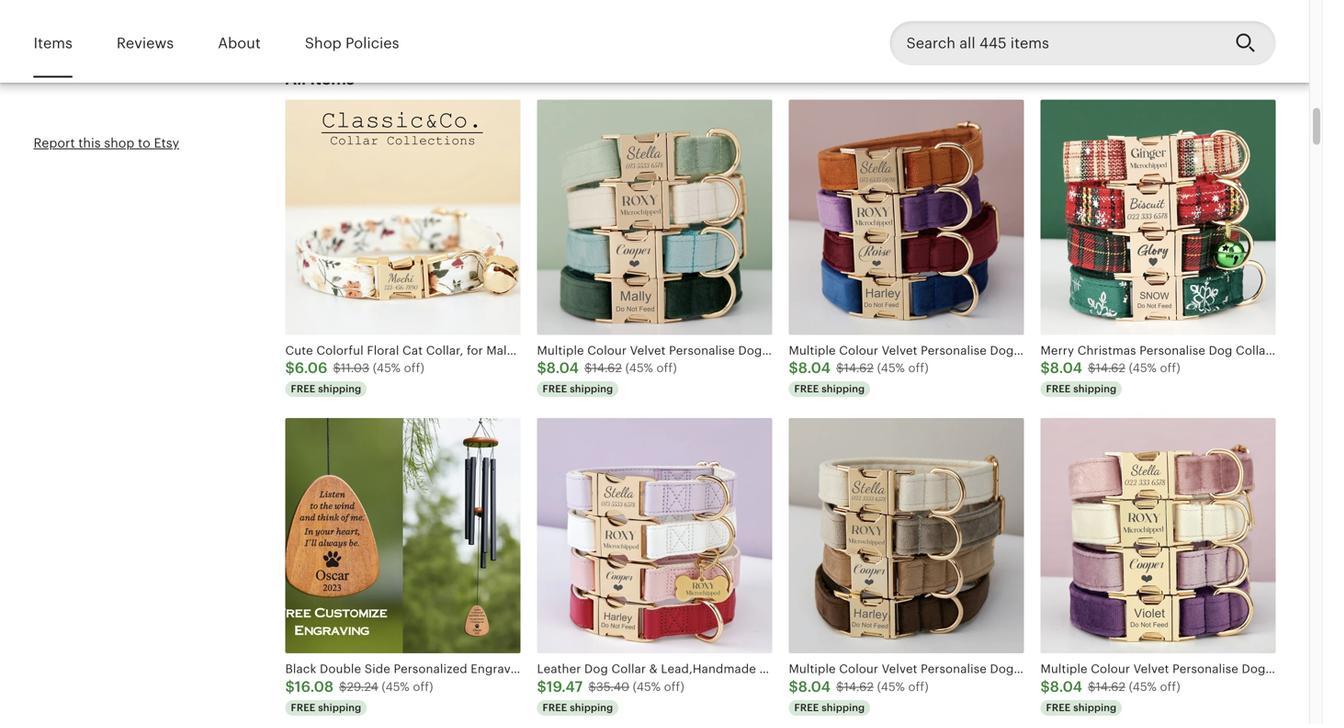 Task type: describe. For each thing, give the bounding box(es) containing it.
$ 8.04 $ 14.62 (45% off) free shipping for multiple colour velvet personalise dog collar leash set with bow,brown+grey+white,engraved pet name plate metal buckle,wedding puppy gift image
[[789, 679, 929, 714]]

free shipping
[[962, 17, 1033, 29]]

$ 8.04 $ 14.62 (45% off) free shipping for multiple colour velvet personalise dog collar leash set with bow,green+white+blue,engraved pet name plate metal buckle,wedding puppy gift image
[[537, 360, 677, 395]]

shop policies
[[305, 35, 399, 51]]

8.04 for multiple colour velvet personalise dog collar leash set with bow,purple+navy+red,engraved pet name plate metal buckle,wedding puppy gift "image"
[[799, 360, 831, 377]]

(45% for multiple colour velvet personalise dog collar leash set with bow,purple+violet+lilac,engraved pet name metal buckle,wedding puppy gift image at the right of page
[[1129, 680, 1157, 694]]

free for multiple colour velvet personalise dog collar leash set with bow,brown+grey+white,engraved pet name plate metal buckle,wedding puppy gift image
[[795, 702, 819, 714]]

about link
[[218, 22, 261, 65]]

black double side personalized engrave pet memorial outdoor wind chime-pet lose remenbering gift-outside sketch dog cat loss sign for garden image
[[285, 418, 521, 654]]

multiple colour velvet personalise dog collar leash set with bow,purple+navy+red,engraved pet name plate metal buckle,wedding puppy gift image
[[789, 100, 1024, 335]]

off) for multiple colour velvet personalise dog collar leash set with bow,purple+violet+lilac,engraved pet name metal buckle,wedding puppy gift image at the right of page
[[1160, 680, 1181, 694]]

10887 admirers
[[34, 63, 129, 77]]

14.62 for multiple colour velvet personalise dog collar leash set with bow,brown+grey+white,engraved pet name plate metal buckle,wedding puppy gift image
[[844, 680, 874, 694]]

8.04 for multiple colour velvet personalise dog collar leash set with bow,brown+grey+white,engraved pet name plate metal buckle,wedding puppy gift image
[[799, 679, 831, 695]]

free for multiple colour velvet personalise dog collar leash set with bow,green+white+blue,engraved pet name plate metal buckle,wedding puppy gift image
[[543, 383, 567, 395]]

free for multiple colour velvet personalise dog collar leash set with bow,purple+navy+red,engraved pet name plate metal buckle,wedding puppy gift "image"
[[795, 383, 819, 395]]

$ 8.04 $ 14.62 (45% off) free shipping for multiple colour velvet personalise dog collar leash set with bow,purple+navy+red,engraved pet name plate metal buckle,wedding puppy gift "image"
[[789, 360, 929, 395]]

35.40
[[596, 680, 630, 694]]

shipping for cute colorful floral cat collar, for male female pets, soft comfortable kitten collar with gold bell and buckle, pet gift ideas on sale image
[[318, 383, 361, 395]]

shop
[[305, 35, 342, 51]]

147018 sales
[[34, 28, 111, 43]]

19.47
[[547, 679, 583, 695]]

10887
[[34, 63, 70, 77]]

off) for the "leather dog collar & lead,handmade solid dog collar leash set red+pink+lilac,engraved metal buckle+free pet name tag,wedding puppy gift" image
[[664, 680, 685, 694]]

report this shop to etsy
[[34, 136, 179, 150]]

$ 6.06 $ 11.03 (45% off) free shipping
[[285, 360, 425, 395]]

$ 16.08 $ 29.24 (45% off) free shipping
[[285, 679, 434, 714]]

off) for black double side personalized engrave pet memorial outdoor wind chime-pet lose remenbering gift-outside sketch dog cat loss sign for garden image
[[413, 680, 434, 694]]

multiple colour velvet personalise dog collar leash set with bow,brown+grey+white,engraved pet name plate metal buckle,wedding puppy gift image
[[789, 418, 1024, 654]]

10887 admirers link
[[34, 63, 129, 77]]

free for multiple colour velvet personalise dog collar leash set with bow,purple+violet+lilac,engraved pet name metal buckle,wedding puppy gift image at the right of page
[[1046, 702, 1071, 714]]

29.24
[[347, 680, 379, 694]]

shipping for multiple colour velvet personalise dog collar leash set with bow,brown+grey+white,engraved pet name plate metal buckle,wedding puppy gift image
[[822, 702, 865, 714]]

shop
[[104, 136, 134, 150]]

14.62 for multiple colour velvet personalise dog collar leash set with bow,purple+navy+red,engraved pet name plate metal buckle,wedding puppy gift "image"
[[844, 361, 874, 375]]

policies
[[346, 35, 399, 51]]

report
[[34, 136, 75, 150]]

report this shop to etsy link
[[34, 136, 179, 150]]

shipping for multiple colour velvet personalise dog collar leash set with bow,green+white+blue,engraved pet name plate metal buckle,wedding puppy gift image
[[570, 383, 613, 395]]

all
[[285, 69, 306, 88]]

8.04 for the merry christmas personalise dog collar leash set with bow,red+green+snow plaid, engraved pet name plate metal buckle,santa puppy gift image
[[1050, 360, 1083, 377]]

this
[[78, 136, 101, 150]]

off) for cute colorful floral cat collar, for male female pets, soft comfortable kitten collar with gold bell and buckle, pet gift ideas on sale image
[[404, 361, 425, 375]]

off) for multiple colour velvet personalise dog collar leash set with bow,brown+grey+white,engraved pet name plate metal buckle,wedding puppy gift image
[[909, 680, 929, 694]]

16.08
[[295, 679, 334, 695]]

(45% for multiple colour velvet personalise dog collar leash set with bow,brown+grey+white,engraved pet name plate metal buckle,wedding puppy gift image
[[877, 680, 905, 694]]

merry christmas personalise dog collar leash set with bow,red+green+snow plaid, engraved pet name plate metal buckle,santa puppy gift image
[[1041, 100, 1276, 335]]

free for the "leather dog collar & lead,handmade solid dog collar leash set red+pink+lilac,engraved metal buckle+free pet name tag,wedding puppy gift" image
[[543, 702, 567, 714]]

free for black double side personalized engrave pet memorial outdoor wind chime-pet lose remenbering gift-outside sketch dog cat loss sign for garden image
[[291, 702, 316, 714]]

8.04 for multiple colour velvet personalise dog collar leash set with bow,purple+violet+lilac,engraved pet name metal buckle,wedding puppy gift image at the right of page
[[1050, 679, 1083, 695]]



Task type: vqa. For each thing, say whether or not it's contained in the screenshot.
the right Gifts for Boyfriend LINK
no



Task type: locate. For each thing, give the bounding box(es) containing it.
$ 8.04 $ 14.62 (45% off) free shipping for the merry christmas personalise dog collar leash set with bow,red+green+snow plaid, engraved pet name plate metal buckle,santa puppy gift image
[[1041, 360, 1181, 395]]

reviews
[[117, 35, 174, 51]]

shop policies link
[[305, 22, 399, 65]]

11.03
[[341, 361, 370, 375]]

multiple colour velvet personalise dog collar leash set with bow,green+white+blue,engraved pet name plate metal buckle,wedding puppy gift image
[[537, 100, 773, 335]]

off)
[[404, 361, 425, 375], [657, 361, 677, 375], [909, 361, 929, 375], [1160, 361, 1181, 375], [413, 680, 434, 694], [664, 680, 685, 694], [909, 680, 929, 694], [1160, 680, 1181, 694]]

(45% for multiple colour velvet personalise dog collar leash set with bow,green+white+blue,engraved pet name plate metal buckle,wedding puppy gift image
[[626, 361, 653, 375]]

(45% inside $ 16.08 $ 29.24 (45% off) free shipping
[[382, 680, 410, 694]]

shipping for multiple colour velvet personalise dog collar leash set with bow,purple+navy+red,engraved pet name plate metal buckle,wedding puppy gift "image"
[[822, 383, 865, 395]]

shipping for black double side personalized engrave pet memorial outdoor wind chime-pet lose remenbering gift-outside sketch dog cat loss sign for garden image
[[318, 702, 361, 714]]

(45% for the "leather dog collar & lead,handmade solid dog collar leash set red+pink+lilac,engraved metal buckle+free pet name tag,wedding puppy gift" image
[[633, 680, 661, 694]]

shipping inside $ 6.06 $ 11.03 (45% off) free shipping
[[318, 383, 361, 395]]

shipping for the merry christmas personalise dog collar leash set with bow,red+green+snow plaid, engraved pet name plate metal buckle,santa puppy gift image
[[1074, 383, 1117, 395]]

sales
[[79, 28, 111, 43]]

1 vertical spatial items
[[310, 69, 355, 88]]

free for the merry christmas personalise dog collar leash set with bow,red+green+snow plaid, engraved pet name plate metal buckle,santa puppy gift image
[[1046, 383, 1071, 395]]

shipping
[[990, 17, 1033, 29], [318, 383, 361, 395], [570, 383, 613, 395], [822, 383, 865, 395], [1074, 383, 1117, 395], [318, 702, 361, 714], [570, 702, 613, 714], [822, 702, 865, 714], [1074, 702, 1117, 714]]

14.62 for multiple colour velvet personalise dog collar leash set with bow,purple+violet+lilac,engraved pet name metal buckle,wedding puppy gift image at the right of page
[[1096, 680, 1126, 694]]

off) inside $ 6.06 $ 11.03 (45% off) free shipping
[[404, 361, 425, 375]]

shipping inside free shipping link
[[990, 17, 1033, 29]]

off) for multiple colour velvet personalise dog collar leash set with bow,purple+navy+red,engraved pet name plate metal buckle,wedding puppy gift "image"
[[909, 361, 929, 375]]

free inside $ 16.08 $ 29.24 (45% off) free shipping
[[291, 702, 316, 714]]

$ 19.47 $ 35.40 (45% off) free shipping
[[537, 679, 685, 714]]

shipping for the "leather dog collar & lead,handmade solid dog collar leash set red+pink+lilac,engraved metal buckle+free pet name tag,wedding puppy gift" image
[[570, 702, 613, 714]]

14.62
[[592, 361, 622, 375], [844, 361, 874, 375], [1096, 361, 1126, 375], [844, 680, 874, 694], [1096, 680, 1126, 694]]

items right all
[[310, 69, 355, 88]]

(45% for multiple colour velvet personalise dog collar leash set with bow,purple+navy+red,engraved pet name plate metal buckle,wedding puppy gift "image"
[[877, 361, 905, 375]]

$ 8.04 $ 14.62 (45% off) free shipping
[[537, 360, 677, 395], [789, 360, 929, 395], [1041, 360, 1181, 395], [789, 679, 929, 714], [1041, 679, 1181, 714]]

0 horizontal spatial items
[[34, 35, 73, 51]]

free shipping link
[[957, 0, 1276, 34]]

multiple colour velvet personalise dog collar leash set with bow,purple+violet+lilac,engraved pet name metal buckle,wedding puppy gift image
[[1041, 418, 1276, 654]]

items link
[[34, 22, 73, 65]]

$
[[285, 360, 295, 377], [537, 360, 547, 377], [789, 360, 799, 377], [1041, 360, 1050, 377], [333, 361, 341, 375], [585, 361, 592, 375], [836, 361, 844, 375], [1088, 361, 1096, 375], [285, 679, 295, 695], [537, 679, 547, 695], [789, 679, 799, 695], [1041, 679, 1050, 695], [339, 680, 347, 694], [589, 680, 596, 694], [836, 680, 844, 694], [1088, 680, 1096, 694]]

shipping inside $ 19.47 $ 35.40 (45% off) free shipping
[[570, 702, 613, 714]]

8.04
[[547, 360, 579, 377], [799, 360, 831, 377], [1050, 360, 1083, 377], [799, 679, 831, 695], [1050, 679, 1083, 695]]

14.62 for multiple colour velvet personalise dog collar leash set with bow,green+white+blue,engraved pet name plate metal buckle,wedding puppy gift image
[[592, 361, 622, 375]]

free inside $ 19.47 $ 35.40 (45% off) free shipping
[[543, 702, 567, 714]]

$ 8.04 $ 14.62 (45% off) free shipping for multiple colour velvet personalise dog collar leash set with bow,purple+violet+lilac,engraved pet name metal buckle,wedding puppy gift image at the right of page
[[1041, 679, 1181, 714]]

free inside $ 6.06 $ 11.03 (45% off) free shipping
[[291, 383, 316, 395]]

Search all 445 items text field
[[890, 21, 1221, 65]]

off) for the merry christmas personalise dog collar leash set with bow,red+green+snow plaid, engraved pet name plate metal buckle,santa puppy gift image
[[1160, 361, 1181, 375]]

shipping inside $ 16.08 $ 29.24 (45% off) free shipping
[[318, 702, 361, 714]]

cute colorful floral cat collar, for male female pets, soft comfortable kitten collar with gold bell and buckle, pet gift ideas on sale image
[[285, 100, 521, 335]]

(45% inside $ 19.47 $ 35.40 (45% off) free shipping
[[633, 680, 661, 694]]

free for cute colorful floral cat collar, for male female pets, soft comfortable kitten collar with gold bell and buckle, pet gift ideas on sale image
[[291, 383, 316, 395]]

(45%
[[373, 361, 401, 375], [626, 361, 653, 375], [877, 361, 905, 375], [1129, 361, 1157, 375], [382, 680, 410, 694], [633, 680, 661, 694], [877, 680, 905, 694], [1129, 680, 1157, 694]]

leather dog collar & lead,handmade solid dog collar leash set red+pink+lilac,engraved metal buckle+free pet name tag,wedding puppy gift image
[[537, 418, 773, 654]]

about
[[218, 35, 261, 51]]

all items
[[285, 69, 355, 88]]

free
[[962, 17, 987, 29], [291, 383, 316, 395], [543, 383, 567, 395], [795, 383, 819, 395], [1046, 383, 1071, 395], [291, 702, 316, 714], [543, 702, 567, 714], [795, 702, 819, 714], [1046, 702, 1071, 714]]

(45% for cute colorful floral cat collar, for male female pets, soft comfortable kitten collar with gold bell and buckle, pet gift ideas on sale image
[[373, 361, 401, 375]]

8.04 for multiple colour velvet personalise dog collar leash set with bow,green+white+blue,engraved pet name plate metal buckle,wedding puppy gift image
[[547, 360, 579, 377]]

reviews link
[[117, 22, 174, 65]]

off) for multiple colour velvet personalise dog collar leash set with bow,green+white+blue,engraved pet name plate metal buckle,wedding puppy gift image
[[657, 361, 677, 375]]

to
[[138, 136, 151, 150]]

14.62 for the merry christmas personalise dog collar leash set with bow,red+green+snow plaid, engraved pet name plate metal buckle,santa puppy gift image
[[1096, 361, 1126, 375]]

shipping for multiple colour velvet personalise dog collar leash set with bow,purple+violet+lilac,engraved pet name metal buckle,wedding puppy gift image at the right of page
[[1074, 702, 1117, 714]]

0 vertical spatial items
[[34, 35, 73, 51]]

(45% inside $ 6.06 $ 11.03 (45% off) free shipping
[[373, 361, 401, 375]]

items
[[34, 35, 73, 51], [310, 69, 355, 88]]

1 horizontal spatial items
[[310, 69, 355, 88]]

off) inside $ 19.47 $ 35.40 (45% off) free shipping
[[664, 680, 685, 694]]

off) inside $ 16.08 $ 29.24 (45% off) free shipping
[[413, 680, 434, 694]]

6.06
[[295, 360, 328, 377]]

(45% for black double side personalized engrave pet memorial outdoor wind chime-pet lose remenbering gift-outside sketch dog cat loss sign for garden image
[[382, 680, 410, 694]]

items up 10887
[[34, 35, 73, 51]]

(45% for the merry christmas personalise dog collar leash set with bow,red+green+snow plaid, engraved pet name plate metal buckle,santa puppy gift image
[[1129, 361, 1157, 375]]

etsy
[[154, 136, 179, 150]]

admirers
[[73, 63, 129, 77]]

147018
[[34, 28, 75, 43]]



